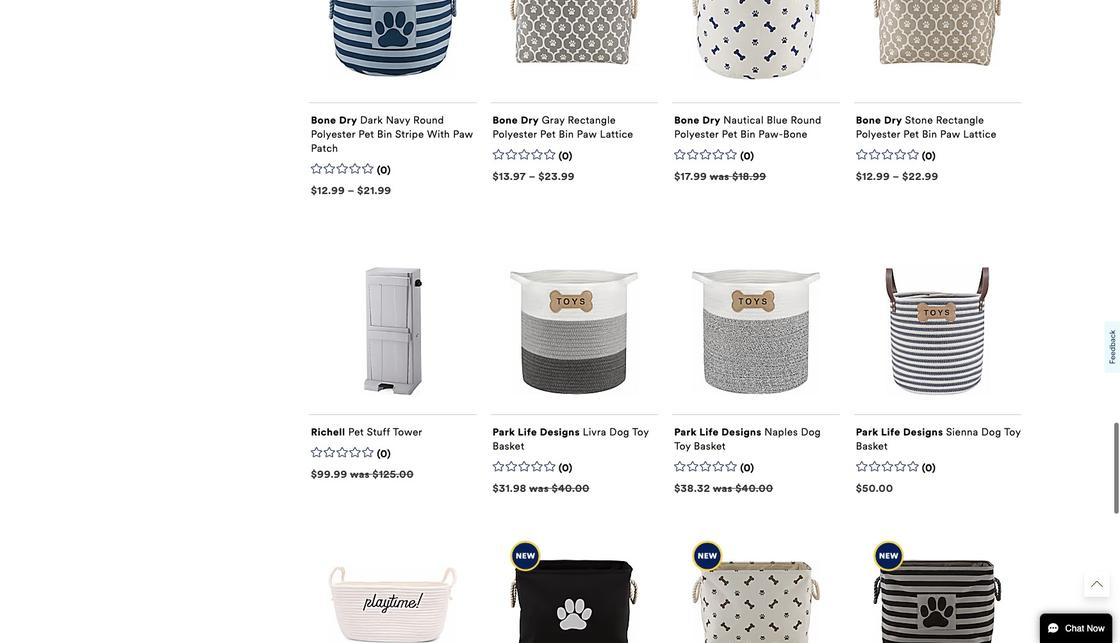 Task type: describe. For each thing, give the bounding box(es) containing it.
bone for nautical blue round polyester pet bin paw-bone
[[674, 114, 700, 126]]

$12.99 – $21.99
[[311, 184, 391, 196]]

(0) for $31.98 was $40.00
[[559, 462, 573, 474]]

dark
[[360, 114, 383, 126]]

paw-
[[758, 128, 783, 140]]

bin inside dark navy round polyester pet bin stripe with paw patch
[[377, 128, 392, 140]]

was for $17.99
[[710, 170, 729, 182]]

was for $38.32
[[713, 482, 733, 494]]

round for bone
[[791, 114, 821, 126]]

designs for sienna
[[903, 426, 943, 438]]

stone
[[905, 114, 933, 126]]

(0) for $99.99 was $125.00
[[377, 448, 391, 460]]

rectangle for stone
[[936, 114, 984, 126]]

nautical blue round polyester pet bin paw-bone
[[674, 114, 821, 140]]

(0) for $23.99
[[559, 150, 573, 162]]

life for naples dog toy basket
[[699, 426, 719, 438]]

rectangle for gray
[[568, 114, 616, 126]]

0 reviews element for $21.99
[[377, 164, 391, 177]]

designs for naples
[[721, 426, 761, 438]]

(0) for $21.99
[[377, 164, 391, 176]]

basket for livra dog toy basket
[[493, 440, 524, 452]]

park for sienna dog toy basket
[[856, 426, 878, 438]]

dog for livra
[[609, 426, 629, 438]]

bone dry for stone rectangle polyester pet bin paw lattice
[[856, 114, 902, 126]]

richell
[[311, 426, 345, 438]]

$50.00
[[856, 482, 893, 494]]

park for livra dog toy basket
[[493, 426, 515, 438]]

3 park life designs from the left
[[856, 426, 943, 438]]

bone for gray rectangle polyester pet bin paw lattice
[[493, 114, 518, 126]]

bone for stone rectangle polyester pet bin paw lattice
[[856, 114, 881, 126]]

$40.00 for $38.32 was $40.00
[[735, 482, 773, 494]]

paw inside dark navy round polyester pet bin stripe with paw patch
[[453, 128, 473, 140]]

(0) down sienna dog toy basket
[[922, 462, 936, 474]]

park life designs for $31.98
[[493, 426, 580, 438]]

$125.00
[[372, 468, 414, 480]]

dry for gray
[[521, 114, 539, 126]]

paw for stone rectangle polyester pet bin paw lattice
[[940, 128, 960, 140]]

polyester inside nautical blue round polyester pet bin paw-bone
[[674, 128, 719, 140]]

$40.00 for $31.98 was $40.00
[[552, 482, 590, 494]]

$18.99
[[732, 170, 766, 182]]

sienna dog toy basket
[[856, 426, 1021, 452]]

patch
[[311, 142, 338, 154]]

0 reviews element for $38.32 was $40.00
[[740, 462, 754, 475]]

pet left stuff
[[348, 426, 364, 438]]

dark navy round polyester pet bin stripe with paw patch
[[311, 114, 473, 154]]

stone rectangle polyester pet bin paw lattice
[[856, 114, 997, 140]]

pet inside nautical blue round polyester pet bin paw-bone
[[722, 128, 737, 140]]

0 reviews element for $23.99
[[559, 150, 573, 163]]

$99.99
[[311, 468, 347, 480]]

0 reviews element for $17.99 was $18.99
[[740, 150, 754, 163]]

navy
[[386, 114, 410, 126]]

with
[[427, 128, 450, 140]]

$17.99 was $18.99
[[674, 170, 766, 182]]

was for $99.99
[[350, 468, 370, 480]]

bone dry for dark navy round polyester pet bin stripe with paw patch
[[311, 114, 357, 126]]

was for $31.98
[[529, 482, 549, 494]]

$17.99
[[674, 170, 707, 182]]

bone dry for gray rectangle polyester pet bin paw lattice
[[493, 114, 539, 126]]

$38.32
[[674, 482, 710, 494]]

(0) for $17.99 was $18.99
[[740, 150, 754, 162]]

basket for sienna dog toy basket
[[856, 440, 888, 452]]

(0) for $22.99
[[922, 150, 936, 162]]

$23.99
[[538, 170, 575, 182]]

naples dog toy basket
[[674, 426, 821, 452]]

0 reviews element for $99.99 was $125.00
[[377, 448, 391, 461]]

dog for naples
[[801, 426, 821, 438]]

toy for naples dog toy basket
[[674, 440, 691, 452]]

polyester inside stone rectangle polyester pet bin paw lattice
[[856, 128, 900, 140]]

stuff
[[367, 426, 390, 438]]

polyester inside dark navy round polyester pet bin stripe with paw patch
[[311, 128, 355, 140]]

$38.32 was $40.00
[[674, 482, 773, 494]]



Task type: vqa. For each thing, say whether or not it's contained in the screenshot.


Task type: locate. For each thing, give the bounding box(es) containing it.
1 horizontal spatial life
[[699, 426, 719, 438]]

1 horizontal spatial dog
[[801, 426, 821, 438]]

0 reviews element
[[559, 150, 573, 163], [740, 150, 754, 163], [922, 150, 936, 163], [377, 164, 391, 177], [377, 448, 391, 461], [559, 462, 573, 475], [740, 462, 754, 475], [922, 462, 936, 475]]

dry
[[339, 114, 357, 126], [521, 114, 539, 126], [702, 114, 721, 126], [884, 114, 902, 126]]

toy inside naples dog toy basket
[[674, 440, 691, 452]]

basket up $38.32 was $40.00
[[694, 440, 726, 452]]

rectangle
[[568, 114, 616, 126], [936, 114, 984, 126]]

basket inside sienna dog toy basket
[[856, 440, 888, 452]]

0 reviews element up the $18.99
[[740, 150, 754, 163]]

1 round from the left
[[413, 114, 444, 126]]

was right the $17.99 on the right of page
[[710, 170, 729, 182]]

dog right the sienna
[[981, 426, 1001, 438]]

pet inside gray rectangle polyester pet bin paw lattice
[[540, 128, 556, 140]]

bone dry up the patch
[[311, 114, 357, 126]]

3 park from the left
[[856, 426, 878, 438]]

pet down nautical
[[722, 128, 737, 140]]

designs left the sienna
[[903, 426, 943, 438]]

2 horizontal spatial park life designs
[[856, 426, 943, 438]]

$13.97 – $23.99
[[493, 170, 575, 182]]

basket inside naples dog toy basket
[[694, 440, 726, 452]]

0 horizontal spatial toy
[[632, 426, 649, 438]]

scroll to top image
[[1091, 579, 1103, 590]]

2 horizontal spatial life
[[881, 426, 900, 438]]

3 polyester from the left
[[674, 128, 719, 140]]

1 horizontal spatial $12.99
[[856, 170, 890, 182]]

styled arrow button link
[[1084, 572, 1110, 597]]

dog right naples
[[801, 426, 821, 438]]

0 reviews element up $125.00
[[377, 448, 391, 461]]

round inside dark navy round polyester pet bin stripe with paw patch
[[413, 114, 444, 126]]

lattice for gray rectangle polyester pet bin paw lattice
[[600, 128, 633, 140]]

0 reviews element down livra dog toy basket
[[559, 462, 573, 475]]

$12.99
[[856, 170, 890, 182], [311, 184, 345, 196]]

from $12.99 up to $22.99 element
[[856, 170, 938, 182]]

nautical
[[723, 114, 764, 126]]

1 vertical spatial $12.99
[[311, 184, 345, 196]]

round inside nautical blue round polyester pet bin paw-bone
[[791, 114, 821, 126]]

pet inside stone rectangle polyester pet bin paw lattice
[[903, 128, 919, 140]]

(0) up the $18.99
[[740, 150, 754, 162]]

0 reviews element up $22.99
[[922, 150, 936, 163]]

rectangle right stone
[[936, 114, 984, 126]]

toy for livra dog toy basket
[[632, 426, 649, 438]]

$12.99 for $12.99 – $21.99
[[311, 184, 345, 196]]

2 rectangle from the left
[[936, 114, 984, 126]]

polyester up the $17.99 on the right of page
[[674, 128, 719, 140]]

bin down nautical
[[740, 128, 756, 140]]

toy inside sienna dog toy basket
[[1004, 426, 1021, 438]]

1 life from the left
[[518, 426, 537, 438]]

bin inside gray rectangle polyester pet bin paw lattice
[[559, 128, 574, 140]]

park life designs
[[493, 426, 580, 438], [674, 426, 761, 438], [856, 426, 943, 438]]

1 park life designs from the left
[[493, 426, 580, 438]]

3 bin from the left
[[740, 128, 756, 140]]

– for $21.99
[[348, 184, 355, 196]]

rectangle right gray
[[568, 114, 616, 126]]

0 horizontal spatial park
[[493, 426, 515, 438]]

livra dog toy basket
[[493, 426, 649, 452]]

– left $21.99
[[348, 184, 355, 196]]

0 reviews element down naples dog toy basket
[[740, 462, 754, 475]]

0 reviews element down sienna dog toy basket
[[922, 462, 936, 475]]

paw for gray rectangle polyester pet bin paw lattice
[[577, 128, 597, 140]]

lattice
[[600, 128, 633, 140], [963, 128, 997, 140]]

2 dog from the left
[[801, 426, 821, 438]]

pet down stone
[[903, 128, 919, 140]]

0 reviews element for $22.99
[[922, 150, 936, 163]]

3 bone dry from the left
[[674, 114, 721, 126]]

park life designs up $31.98 was $40.00
[[493, 426, 580, 438]]

was right $38.32
[[713, 482, 733, 494]]

pet inside dark navy round polyester pet bin stripe with paw patch
[[358, 128, 374, 140]]

(0)
[[559, 150, 573, 162], [740, 150, 754, 162], [922, 150, 936, 162], [377, 164, 391, 176], [377, 448, 391, 460], [559, 462, 573, 474], [740, 462, 754, 474], [922, 462, 936, 474]]

2 horizontal spatial basket
[[856, 440, 888, 452]]

4 dry from the left
[[884, 114, 902, 126]]

0 horizontal spatial –
[[348, 184, 355, 196]]

was right $99.99
[[350, 468, 370, 480]]

park life designs up $50.00
[[856, 426, 943, 438]]

dry for dark
[[339, 114, 357, 126]]

– for $22.99
[[893, 170, 899, 182]]

park for naples dog toy basket
[[674, 426, 697, 438]]

lattice inside stone rectangle polyester pet bin paw lattice
[[963, 128, 997, 140]]

4 bone dry from the left
[[856, 114, 902, 126]]

rectangle inside gray rectangle polyester pet bin paw lattice
[[568, 114, 616, 126]]

dog inside sienna dog toy basket
[[981, 426, 1001, 438]]

4 polyester from the left
[[856, 128, 900, 140]]

life up $31.98 was $40.00
[[518, 426, 537, 438]]

2 designs from the left
[[721, 426, 761, 438]]

1 horizontal spatial park life designs
[[674, 426, 761, 438]]

designs left naples
[[721, 426, 761, 438]]

bone down blue
[[783, 128, 808, 140]]

$21.99
[[357, 184, 391, 196]]

1 rectangle from the left
[[568, 114, 616, 126]]

life up $50.00
[[881, 426, 900, 438]]

bin inside stone rectangle polyester pet bin paw lattice
[[922, 128, 937, 140]]

park up $50.00
[[856, 426, 878, 438]]

1 horizontal spatial round
[[791, 114, 821, 126]]

bone dry left nautical
[[674, 114, 721, 126]]

2 $40.00 from the left
[[735, 482, 773, 494]]

0 horizontal spatial dog
[[609, 426, 629, 438]]

0 vertical spatial $12.99
[[856, 170, 890, 182]]

bone for dark navy round polyester pet bin stripe with paw patch
[[311, 114, 336, 126]]

bone dry
[[311, 114, 357, 126], [493, 114, 539, 126], [674, 114, 721, 126], [856, 114, 902, 126]]

(0) up $125.00
[[377, 448, 391, 460]]

1 dog from the left
[[609, 426, 629, 438]]

designs for livra
[[540, 426, 580, 438]]

2 horizontal spatial dog
[[981, 426, 1001, 438]]

$13.97
[[493, 170, 526, 182]]

0 horizontal spatial life
[[518, 426, 537, 438]]

tower
[[393, 426, 422, 438]]

1 polyester from the left
[[311, 128, 355, 140]]

$22.99
[[902, 170, 938, 182]]

(0) down livra dog toy basket
[[559, 462, 573, 474]]

1 horizontal spatial rectangle
[[936, 114, 984, 126]]

– right the $13.97
[[529, 170, 536, 182]]

1 horizontal spatial paw
[[577, 128, 597, 140]]

designs
[[540, 426, 580, 438], [721, 426, 761, 438], [903, 426, 943, 438]]

gray rectangle polyester pet bin paw lattice
[[493, 114, 633, 140]]

rectangle inside stone rectangle polyester pet bin paw lattice
[[936, 114, 984, 126]]

1 horizontal spatial designs
[[721, 426, 761, 438]]

(0) for $38.32 was $40.00
[[740, 462, 754, 474]]

$31.98
[[493, 482, 527, 494]]

$12.99 for $12.99 – $22.99
[[856, 170, 890, 182]]

bin down gray
[[559, 128, 574, 140]]

round right blue
[[791, 114, 821, 126]]

polyester up the patch
[[311, 128, 355, 140]]

2 horizontal spatial designs
[[903, 426, 943, 438]]

1 designs from the left
[[540, 426, 580, 438]]

2 park life designs from the left
[[674, 426, 761, 438]]

dry left gray
[[521, 114, 539, 126]]

0 reviews element up $21.99
[[377, 164, 391, 177]]

park life designs for $38.32
[[674, 426, 761, 438]]

$40.00 down naples dog toy basket
[[735, 482, 773, 494]]

naples
[[764, 426, 798, 438]]

toy right livra
[[632, 426, 649, 438]]

dog inside livra dog toy basket
[[609, 426, 629, 438]]

polyester up the $13.97
[[493, 128, 537, 140]]

2 basket from the left
[[694, 440, 726, 452]]

toy
[[632, 426, 649, 438], [1004, 426, 1021, 438], [674, 440, 691, 452]]

1 dry from the left
[[339, 114, 357, 126]]

(0) down naples dog toy basket
[[740, 462, 754, 474]]

bone up the $17.99 on the right of page
[[674, 114, 700, 126]]

0 horizontal spatial paw
[[453, 128, 473, 140]]

2 lattice from the left
[[963, 128, 997, 140]]

0 reviews element for $31.98 was $40.00
[[559, 462, 573, 475]]

dry left dark
[[339, 114, 357, 126]]

bone left stone
[[856, 114, 881, 126]]

(0) up $21.99
[[377, 164, 391, 176]]

toy inside livra dog toy basket
[[632, 426, 649, 438]]

was right $31.98
[[529, 482, 549, 494]]

1 park from the left
[[493, 426, 515, 438]]

(0) up $23.99
[[559, 150, 573, 162]]

basket
[[493, 440, 524, 452], [694, 440, 726, 452], [856, 440, 888, 452]]

0 horizontal spatial park life designs
[[493, 426, 580, 438]]

park up $31.98
[[493, 426, 515, 438]]

basket up $31.98
[[493, 440, 524, 452]]

1 bin from the left
[[377, 128, 392, 140]]

$12.99 – $22.99
[[856, 170, 938, 182]]

paw inside stone rectangle polyester pet bin paw lattice
[[940, 128, 960, 140]]

0 reviews element up $23.99
[[559, 150, 573, 163]]

polyester inside gray rectangle polyester pet bin paw lattice
[[493, 128, 537, 140]]

2 round from the left
[[791, 114, 821, 126]]

life for livra dog toy basket
[[518, 426, 537, 438]]

from $12.99 up to $21.99 element
[[311, 184, 391, 196]]

bone dry left stone
[[856, 114, 902, 126]]

0 horizontal spatial $12.99
[[311, 184, 345, 196]]

sienna
[[946, 426, 978, 438]]

dry left nautical
[[702, 114, 721, 126]]

bin inside nautical blue round polyester pet bin paw-bone
[[740, 128, 756, 140]]

0 horizontal spatial round
[[413, 114, 444, 126]]

dog
[[609, 426, 629, 438], [801, 426, 821, 438], [981, 426, 1001, 438]]

–
[[529, 170, 536, 182], [893, 170, 899, 182], [348, 184, 355, 196]]

0 horizontal spatial $40.00
[[552, 482, 590, 494]]

3 paw from the left
[[940, 128, 960, 140]]

designs left livra
[[540, 426, 580, 438]]

1 paw from the left
[[453, 128, 473, 140]]

2 bone dry from the left
[[493, 114, 539, 126]]

3 basket from the left
[[856, 440, 888, 452]]

1 $40.00 from the left
[[552, 482, 590, 494]]

(0) up $22.99
[[922, 150, 936, 162]]

life
[[518, 426, 537, 438], [699, 426, 719, 438], [881, 426, 900, 438]]

2 horizontal spatial toy
[[1004, 426, 1021, 438]]

bin down dark
[[377, 128, 392, 140]]

bin
[[377, 128, 392, 140], [559, 128, 574, 140], [740, 128, 756, 140], [922, 128, 937, 140]]

3 dry from the left
[[702, 114, 721, 126]]

stripe
[[395, 128, 424, 140]]

dog inside naples dog toy basket
[[801, 426, 821, 438]]

2 horizontal spatial park
[[856, 426, 878, 438]]

0 horizontal spatial basket
[[493, 440, 524, 452]]

bone dry for nautical blue round polyester pet bin paw-bone
[[674, 114, 721, 126]]

0 horizontal spatial rectangle
[[568, 114, 616, 126]]

paw inside gray rectangle polyester pet bin paw lattice
[[577, 128, 597, 140]]

livra
[[583, 426, 606, 438]]

$12.99 left $22.99
[[856, 170, 890, 182]]

2 dry from the left
[[521, 114, 539, 126]]

polyester
[[311, 128, 355, 140], [493, 128, 537, 140], [674, 128, 719, 140], [856, 128, 900, 140]]

round
[[413, 114, 444, 126], [791, 114, 821, 126]]

bone dry left gray
[[493, 114, 539, 126]]

1 horizontal spatial park
[[674, 426, 697, 438]]

bone inside nautical blue round polyester pet bin paw-bone
[[783, 128, 808, 140]]

basket inside livra dog toy basket
[[493, 440, 524, 452]]

pet
[[358, 128, 374, 140], [540, 128, 556, 140], [722, 128, 737, 140], [903, 128, 919, 140], [348, 426, 364, 438]]

3 life from the left
[[881, 426, 900, 438]]

bone left gray
[[493, 114, 518, 126]]

$40.00
[[552, 482, 590, 494], [735, 482, 773, 494]]

paw
[[453, 128, 473, 140], [577, 128, 597, 140], [940, 128, 960, 140]]

2 park from the left
[[674, 426, 697, 438]]

from $13.97 up to $23.99 element
[[493, 170, 575, 182]]

basket up $50.00
[[856, 440, 888, 452]]

dry for stone
[[884, 114, 902, 126]]

bone up the patch
[[311, 114, 336, 126]]

dry left stone
[[884, 114, 902, 126]]

dog for sienna
[[981, 426, 1001, 438]]

3 designs from the left
[[903, 426, 943, 438]]

1 basket from the left
[[493, 440, 524, 452]]

2 paw from the left
[[577, 128, 597, 140]]

0 horizontal spatial lattice
[[600, 128, 633, 140]]

park up $38.32
[[674, 426, 697, 438]]

park
[[493, 426, 515, 438], [674, 426, 697, 438], [856, 426, 878, 438]]

basket for naples dog toy basket
[[694, 440, 726, 452]]

round up with
[[413, 114, 444, 126]]

was
[[710, 170, 729, 182], [350, 468, 370, 480], [529, 482, 549, 494], [713, 482, 733, 494]]

polyester up from $12.99 up to $22.99 element
[[856, 128, 900, 140]]

1 lattice from the left
[[600, 128, 633, 140]]

blue
[[767, 114, 788, 126]]

$12.99 down the patch
[[311, 184, 345, 196]]

3 dog from the left
[[981, 426, 1001, 438]]

$31.98 was $40.00
[[493, 482, 590, 494]]

$40.00 down livra dog toy basket
[[552, 482, 590, 494]]

1 horizontal spatial lattice
[[963, 128, 997, 140]]

toy up $38.32
[[674, 440, 691, 452]]

$99.99 was $125.00
[[311, 468, 414, 480]]

0 horizontal spatial designs
[[540, 426, 580, 438]]

1 bone dry from the left
[[311, 114, 357, 126]]

gray
[[542, 114, 565, 126]]

– for $23.99
[[529, 170, 536, 182]]

dog right livra
[[609, 426, 629, 438]]

1 horizontal spatial –
[[529, 170, 536, 182]]

pet down dark
[[358, 128, 374, 140]]

dry for nautical
[[702, 114, 721, 126]]

2 polyester from the left
[[493, 128, 537, 140]]

toy right the sienna
[[1004, 426, 1021, 438]]

round for with
[[413, 114, 444, 126]]

– left $22.99
[[893, 170, 899, 182]]

2 horizontal spatial paw
[[940, 128, 960, 140]]

bone
[[311, 114, 336, 126], [493, 114, 518, 126], [674, 114, 700, 126], [856, 114, 881, 126], [783, 128, 808, 140]]

life up $38.32 was $40.00
[[699, 426, 719, 438]]

bin down stone
[[922, 128, 937, 140]]

1 horizontal spatial toy
[[674, 440, 691, 452]]

1 horizontal spatial basket
[[694, 440, 726, 452]]

2 bin from the left
[[559, 128, 574, 140]]

toy for sienna dog toy basket
[[1004, 426, 1021, 438]]

4 bin from the left
[[922, 128, 937, 140]]

2 horizontal spatial –
[[893, 170, 899, 182]]

1 horizontal spatial $40.00
[[735, 482, 773, 494]]

pet down gray
[[540, 128, 556, 140]]

lattice for stone rectangle polyester pet bin paw lattice
[[963, 128, 997, 140]]

2 life from the left
[[699, 426, 719, 438]]

lattice inside gray rectangle polyester pet bin paw lattice
[[600, 128, 633, 140]]

park life designs up $38.32 was $40.00
[[674, 426, 761, 438]]

life for sienna dog toy basket
[[881, 426, 900, 438]]

richell pet stuff tower
[[311, 426, 422, 438]]



